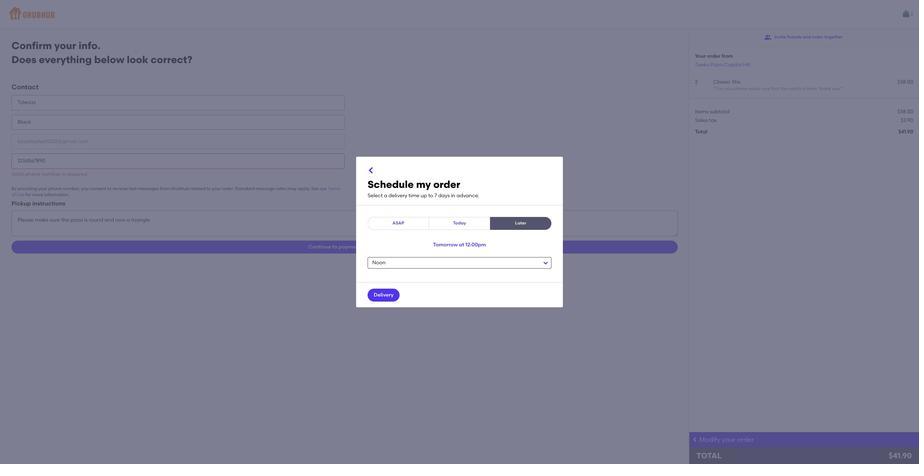 Task type: vqa. For each thing, say whether or not it's contained in the screenshot.
rates
yes



Task type: locate. For each thing, give the bounding box(es) containing it.
0 horizontal spatial "
[[713, 86, 715, 91]]

7
[[434, 193, 437, 199]]

from up zeeks pizza capitol hill link
[[722, 53, 733, 59]]

$38.00
[[897, 79, 913, 85], [897, 109, 913, 115]]

by providing your phone number, you consent to receive text messages from grubhub related to your order. standard message rates may apply. see our
[[11, 186, 328, 191]]

0 horizontal spatial is
[[62, 171, 65, 177]]

select
[[368, 193, 383, 199]]

sales
[[695, 117, 708, 123]]

your right modify
[[722, 436, 736, 444]]

our
[[320, 186, 327, 191]]

0 vertical spatial $41.90
[[898, 129, 913, 135]]

time
[[409, 193, 420, 199]]

is left there,
[[802, 86, 805, 91]]

1 horizontal spatial from
[[722, 53, 733, 59]]

1 vertical spatial from
[[160, 186, 170, 191]]

" down classic
[[713, 86, 715, 91]]

delivery
[[388, 193, 407, 199]]

receive
[[113, 186, 128, 191]]

your
[[695, 53, 706, 59]]

order inside schedule my order select a delivery time up to 7 days in advance.
[[433, 178, 460, 191]]

does
[[11, 53, 36, 66]]

pickup instructions
[[11, 200, 65, 207]]

to left payment
[[332, 244, 337, 250]]

days
[[438, 193, 450, 199]]

from left grubhub
[[160, 186, 170, 191]]

is
[[802, 86, 805, 91], [62, 171, 65, 177]]

1 $38.00 from the top
[[897, 79, 913, 85]]

classic
[[713, 79, 731, 85]]

phone up the information.
[[48, 186, 62, 191]]

tomorrow at 12:00pm
[[433, 242, 486, 248]]

can
[[715, 86, 724, 91]]

$38.00 for $38.00
[[897, 109, 913, 115]]

total down sales
[[695, 129, 707, 135]]

terms
[[328, 186, 340, 191]]

is right number
[[62, 171, 65, 177]]

zeeks pizza capitol hill link
[[695, 62, 750, 68]]

0 vertical spatial is
[[802, 86, 805, 91]]

stix
[[732, 79, 741, 85]]

$38.00 inside $38.00 " can you please make sure that the ranch is there, thank you! "
[[897, 79, 913, 85]]

phone
[[25, 171, 40, 177], [48, 186, 62, 191]]

make
[[749, 86, 760, 91]]

number,
[[63, 186, 80, 191]]

0 vertical spatial $38.00
[[897, 79, 913, 85]]

1 vertical spatial total
[[697, 452, 722, 461]]

delivery
[[374, 292, 394, 298]]

terms of use link
[[11, 186, 340, 198]]

use
[[17, 193, 25, 198]]

"
[[713, 86, 715, 91], [841, 86, 843, 91]]

1 vertical spatial 2
[[695, 79, 698, 85]]

0 vertical spatial 2
[[911, 11, 913, 17]]

consent
[[89, 186, 106, 191]]

advance.
[[457, 193, 479, 199]]

your
[[54, 39, 76, 52], [38, 186, 47, 191], [212, 186, 221, 191], [722, 436, 736, 444]]

to left receive
[[107, 186, 112, 191]]

1 vertical spatial $38.00
[[897, 109, 913, 115]]

your up everything
[[54, 39, 76, 52]]

asap
[[392, 221, 404, 226]]

1 vertical spatial is
[[62, 171, 65, 177]]

1 horizontal spatial phone
[[48, 186, 62, 191]]

items subtotal
[[695, 109, 730, 115]]

payment
[[338, 244, 361, 250]]

1 horizontal spatial you
[[725, 86, 733, 91]]

$41.90
[[898, 129, 913, 135], [889, 452, 912, 461]]

that
[[771, 86, 780, 91]]

rates
[[276, 186, 286, 191]]

from
[[722, 53, 733, 59], [160, 186, 170, 191]]

order up pizza on the top
[[707, 53, 721, 59]]

a
[[384, 193, 387, 199]]

1 horizontal spatial "
[[841, 86, 843, 91]]

0 vertical spatial from
[[722, 53, 733, 59]]

together
[[824, 35, 843, 40]]

from inside your order from zeeks pizza capitol hill
[[722, 53, 733, 59]]

you
[[725, 86, 733, 91], [81, 186, 88, 191]]

grubhub
[[171, 186, 189, 191]]

you down classic stix
[[725, 86, 733, 91]]

0 vertical spatial phone
[[25, 171, 40, 177]]

continue to payment method
[[308, 244, 381, 250]]

asap button
[[368, 217, 429, 230]]

order inside your order from zeeks pizza capitol hill
[[707, 53, 721, 59]]

" right the thank on the top of page
[[841, 86, 843, 91]]

First name text field
[[11, 95, 345, 110]]

to left 7
[[428, 193, 433, 199]]

total down modify
[[697, 452, 722, 461]]

you!
[[832, 86, 841, 91]]

invite
[[774, 35, 786, 40]]

order up days
[[433, 178, 460, 191]]

today button
[[429, 217, 490, 230]]

phone right valid
[[25, 171, 40, 177]]

schedule
[[368, 178, 414, 191]]

see
[[311, 186, 319, 191]]

correct?
[[151, 53, 192, 66]]

you left consent
[[81, 186, 88, 191]]

0 vertical spatial you
[[725, 86, 733, 91]]

order right and
[[812, 35, 823, 40]]

svg image
[[367, 166, 376, 175]]

1 horizontal spatial 2
[[911, 11, 913, 17]]

1 horizontal spatial is
[[802, 86, 805, 91]]

0 horizontal spatial 2
[[695, 79, 698, 85]]

to right related
[[206, 186, 211, 191]]

0 horizontal spatial you
[[81, 186, 88, 191]]

valid phone number is required
[[11, 171, 87, 177]]

and
[[803, 35, 811, 40]]

your left order.
[[212, 186, 221, 191]]

order
[[812, 35, 823, 40], [707, 53, 721, 59], [433, 178, 460, 191], [737, 436, 754, 444]]

is inside $38.00 " can you please make sure that the ranch is there, thank you! "
[[802, 86, 805, 91]]

1 vertical spatial $41.90
[[889, 452, 912, 461]]

2 $38.00 from the top
[[897, 109, 913, 115]]

order right modify
[[737, 436, 754, 444]]

classic stix
[[713, 79, 741, 85]]

0 horizontal spatial from
[[160, 186, 170, 191]]

subtotal
[[710, 109, 730, 115]]

2 " from the left
[[841, 86, 843, 91]]

please
[[734, 86, 748, 91]]

capitol
[[724, 62, 742, 68]]

modify your order
[[699, 436, 754, 444]]

information.
[[44, 193, 70, 198]]

ranch
[[789, 86, 801, 91]]

there,
[[806, 86, 818, 91]]



Task type: describe. For each thing, give the bounding box(es) containing it.
Phone telephone field
[[11, 154, 345, 169]]

1 vertical spatial phone
[[48, 186, 62, 191]]

2 inside "button"
[[911, 11, 913, 17]]

0 vertical spatial total
[[695, 129, 707, 135]]

up
[[421, 193, 427, 199]]

people icon image
[[764, 34, 771, 41]]

may
[[287, 186, 297, 191]]

order inside invite friends and order together button
[[812, 35, 823, 40]]

hill
[[743, 62, 750, 68]]

order.
[[222, 186, 234, 191]]

the
[[781, 86, 788, 91]]

main navigation navigation
[[0, 0, 919, 28]]

valid phone number is required alert
[[11, 171, 87, 177]]

friends
[[787, 35, 802, 40]]

valid
[[11, 171, 24, 177]]

pizza
[[710, 62, 722, 68]]

number
[[42, 171, 61, 177]]

to inside 'button'
[[332, 244, 337, 250]]

pickup
[[11, 200, 31, 207]]

my
[[416, 178, 431, 191]]

below
[[94, 53, 124, 66]]

more
[[32, 193, 43, 198]]

zeeks
[[695, 62, 709, 68]]

$38.00 " can you please make sure that the ranch is there, thank you! "
[[713, 79, 913, 91]]

look
[[127, 53, 148, 66]]

info.
[[79, 39, 100, 52]]

$38.00 for $38.00 " can you please make sure that the ranch is there, thank you! "
[[897, 79, 913, 85]]

you inside $38.00 " can you please make sure that the ranch is there, thank you! "
[[725, 86, 733, 91]]

schedule my order select a delivery time up to 7 days in advance.
[[368, 178, 479, 199]]

tax
[[709, 117, 717, 123]]

later button
[[490, 217, 551, 230]]

apply.
[[298, 186, 310, 191]]

your up the for more information.
[[38, 186, 47, 191]]

providing
[[18, 186, 37, 191]]

confirm your info. does everything below look correct?
[[11, 39, 192, 66]]

your inside confirm your info. does everything below look correct?
[[54, 39, 76, 52]]

tomorrow at 12:00pm button
[[433, 239, 486, 252]]

of
[[11, 193, 16, 198]]

Last name text field
[[11, 115, 345, 130]]

instructions
[[32, 200, 65, 207]]

for
[[26, 193, 31, 198]]

to inside schedule my order select a delivery time up to 7 days in advance.
[[428, 193, 433, 199]]

messages
[[138, 186, 159, 191]]

modify
[[699, 436, 720, 444]]

at
[[459, 242, 464, 248]]

delivery button
[[368, 289, 400, 302]]

related
[[190, 186, 205, 191]]

your order from zeeks pizza capitol hill
[[695, 53, 750, 68]]

sure
[[761, 86, 770, 91]]

0 horizontal spatial phone
[[25, 171, 40, 177]]

today
[[453, 221, 466, 226]]

terms of use
[[11, 186, 340, 198]]

items
[[695, 109, 709, 115]]

1 vertical spatial you
[[81, 186, 88, 191]]

invite friends and order together
[[774, 35, 843, 40]]

message
[[256, 186, 275, 191]]

continue to payment method button
[[11, 241, 678, 254]]

confirm
[[11, 39, 52, 52]]

contact
[[11, 83, 39, 91]]

by
[[11, 186, 17, 191]]

continue
[[308, 244, 331, 250]]

required
[[67, 171, 87, 177]]

2 button
[[902, 8, 913, 20]]

text
[[129, 186, 137, 191]]

$3.90
[[901, 117, 913, 123]]

for more information.
[[25, 193, 70, 198]]

Pickup instructions text field
[[11, 211, 678, 237]]

later
[[515, 221, 526, 226]]

thank
[[819, 86, 831, 91]]

sales tax
[[695, 117, 717, 123]]

12:00pm
[[465, 242, 486, 248]]

tomorrow
[[433, 242, 458, 248]]

everything
[[39, 53, 92, 66]]

1 " from the left
[[713, 86, 715, 91]]

in
[[451, 193, 455, 199]]



